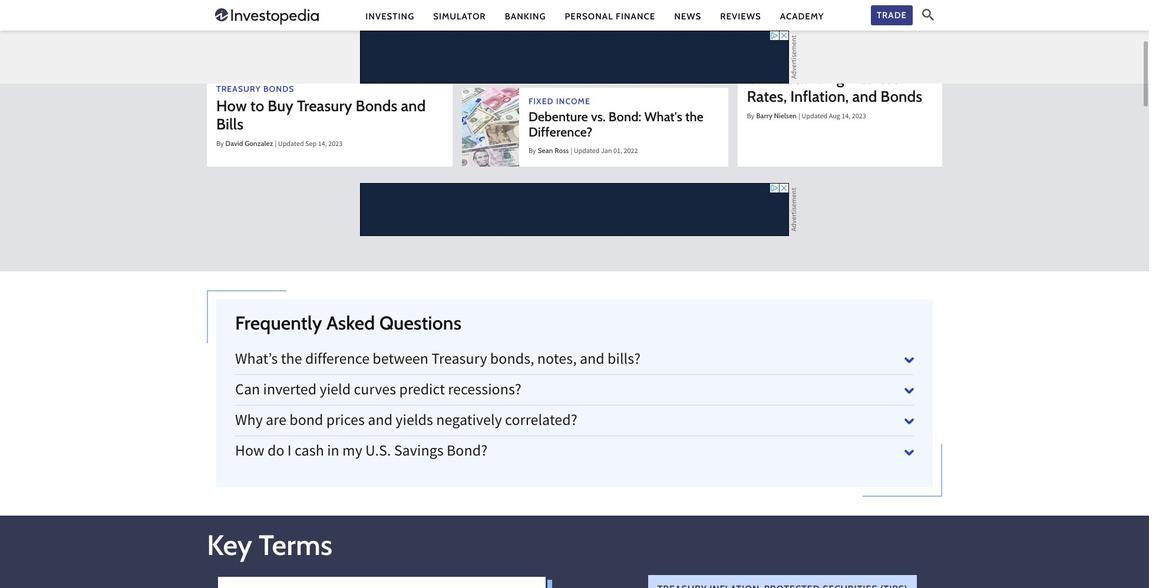 Task type: locate. For each thing, give the bounding box(es) containing it.
by left the david
[[216, 139, 224, 150]]

hedge your bets with inflation- indexed bonds
[[529, 21, 706, 52]]

by for debenture vs. bond: what's the difference?
[[529, 146, 536, 157]]

01,
[[614, 146, 622, 157]]

1 horizontal spatial by
[[529, 146, 536, 157]]

2022
[[624, 146, 638, 157]]

2 horizontal spatial by
[[747, 112, 755, 123]]

1 vertical spatial arrow down image
[[905, 418, 914, 427]]

and inside how to buy treasury bonds and bills by david gonzalez updated sep 14, 2023
[[401, 97, 426, 115]]

1 horizontal spatial bonds
[[576, 37, 612, 52]]

2023 right "sep"
[[328, 139, 343, 150]]

1 vertical spatial advertisement element
[[360, 183, 789, 236]]

0 vertical spatial the
[[685, 109, 704, 125]]

1 horizontal spatial updated
[[574, 146, 600, 157]]

treasury up recessions?
[[432, 349, 487, 372]]

hedge
[[529, 21, 565, 37]]

how for how to buy treasury bonds and bills by david gonzalez updated sep 14, 2023
[[216, 97, 247, 115]]

buy
[[268, 97, 294, 115]]

and
[[853, 87, 877, 106], [401, 97, 426, 115], [580, 349, 605, 372], [368, 411, 393, 434]]

barry
[[756, 112, 773, 120]]

0 horizontal spatial 14,
[[318, 139, 327, 150]]

ross
[[555, 146, 569, 155]]

by for understanding interest rates, inflation, and bonds
[[747, 112, 755, 123]]

sep
[[305, 139, 317, 150]]

personal finance link
[[565, 10, 656, 23]]

updated left "sep"
[[278, 139, 304, 150]]

bonds inside hedge your bets with inflation- indexed bonds
[[576, 37, 612, 52]]

arrow down image
[[905, 387, 914, 396], [905, 418, 914, 427]]

2023 inside how to buy treasury bonds and bills by david gonzalez updated sep 14, 2023
[[328, 139, 343, 150]]

2 horizontal spatial bonds
[[881, 87, 923, 106]]

arrow down image for why are bond prices and yields negatively correlated?
[[905, 418, 914, 427]]

by inside 'understanding interest rates, inflation, and bonds by barry nielsen updated aug 14, 2023'
[[747, 112, 755, 123]]

0 vertical spatial arrow down image
[[905, 356, 914, 366]]

bonds
[[576, 37, 612, 52], [881, 87, 923, 106], [356, 97, 398, 115]]

questions
[[379, 312, 462, 335]]

do
[[268, 442, 284, 465]]

understanding interest rates, inflation, and bonds by barry nielsen updated aug 14, 2023
[[747, 69, 923, 123]]

updated
[[802, 112, 828, 123], [278, 139, 304, 150], [574, 146, 600, 157]]

how left the do
[[235, 442, 265, 465]]

hand of a stock broker analyzing line graph on computer screen. image
[[462, 0, 519, 79]]

1 advertisement element from the top
[[360, 31, 789, 84]]

to
[[250, 97, 264, 115]]

0 horizontal spatial by
[[216, 139, 224, 150]]

updated inside 'understanding interest rates, inflation, and bonds by barry nielsen updated aug 14, 2023'
[[802, 112, 828, 123]]

finance
[[616, 11, 656, 22]]

by left barry
[[747, 112, 755, 123]]

what's
[[645, 109, 683, 125]]

curves
[[354, 380, 396, 403]]

aug
[[829, 112, 841, 123]]

the right "what's"
[[685, 109, 704, 125]]

updated left jan
[[574, 146, 600, 157]]

1 vertical spatial treasury
[[432, 349, 487, 372]]

1 vertical spatial 14,
[[318, 139, 327, 150]]

academy link
[[780, 10, 824, 23]]

how do i cash in my u.s. savings bond?
[[235, 442, 488, 465]]

the
[[685, 109, 704, 125], [281, 349, 302, 372]]

treasury up "sep"
[[297, 97, 352, 115]]

1 vertical spatial how
[[235, 442, 265, 465]]

reviews link
[[720, 10, 761, 23]]

1 vertical spatial arrow down image
[[905, 448, 914, 458]]

0 horizontal spatial bonds
[[356, 97, 398, 115]]

how inside how to buy treasury bonds and bills by david gonzalez updated sep 14, 2023
[[216, 97, 247, 115]]

1 arrow down image from the top
[[905, 387, 914, 396]]

by
[[747, 112, 755, 123], [216, 139, 224, 150], [529, 146, 536, 157]]

0 vertical spatial how
[[216, 97, 247, 115]]

14, right "sep"
[[318, 139, 327, 150]]

inflation,
[[791, 87, 849, 106]]

1 horizontal spatial 14,
[[842, 112, 851, 123]]

negatively
[[436, 411, 502, 434]]

0 vertical spatial 2023
[[852, 112, 866, 123]]

how
[[216, 97, 247, 115], [235, 442, 265, 465]]

2 horizontal spatial updated
[[802, 112, 828, 123]]

14,
[[842, 112, 851, 123], [318, 139, 327, 150]]

0 vertical spatial advertisement element
[[360, 31, 789, 84]]

by left the sean
[[529, 146, 536, 157]]

1 vertical spatial 2023
[[328, 139, 343, 150]]

arrow down image for bond?
[[905, 448, 914, 458]]

asked
[[326, 312, 375, 335]]

i
[[288, 442, 292, 465]]

why
[[235, 411, 263, 434]]

2 arrow down image from the top
[[905, 418, 914, 427]]

0 horizontal spatial updated
[[278, 139, 304, 150]]

1 horizontal spatial 2023
[[852, 112, 866, 123]]

0 vertical spatial arrow down image
[[905, 387, 914, 396]]

14, right the 'aug'
[[842, 112, 851, 123]]

the inside debenture vs. bond: what's the difference? by sean ross updated jan 01, 2022
[[685, 109, 704, 125]]

bills?
[[608, 349, 641, 372]]

the up inverted
[[281, 349, 302, 372]]

1 vertical spatial the
[[281, 349, 302, 372]]

updated inside debenture vs. bond: what's the difference? by sean ross updated jan 01, 2022
[[574, 146, 600, 157]]

u.s.
[[366, 442, 391, 465]]

1 horizontal spatial the
[[685, 109, 704, 125]]

0 vertical spatial 14,
[[842, 112, 851, 123]]

notes,
[[537, 349, 577, 372]]

0 horizontal spatial 2023
[[328, 139, 343, 150]]

1 arrow down image from the top
[[905, 356, 914, 366]]

2023
[[852, 112, 866, 123], [328, 139, 343, 150]]

0 vertical spatial treasury
[[297, 97, 352, 115]]

advertisement element
[[360, 31, 789, 84], [360, 183, 789, 236]]

investing
[[366, 11, 414, 22]]

arrow down image
[[905, 356, 914, 366], [905, 448, 914, 458]]

news
[[674, 11, 702, 22]]

treasury
[[297, 97, 352, 115], [432, 349, 487, 372]]

hedge your bets with inflation- indexed bonds link
[[462, 0, 728, 79]]

my
[[343, 442, 362, 465]]

2023 right the 'aug'
[[852, 112, 866, 123]]

by inside debenture vs. bond: what's the difference? by sean ross updated jan 01, 2022
[[529, 146, 536, 157]]

updated left the 'aug'
[[802, 112, 828, 123]]

prices
[[326, 411, 365, 434]]

are
[[266, 411, 286, 434]]

0 horizontal spatial treasury
[[297, 97, 352, 115]]

simulator link
[[433, 10, 486, 23]]

banking link
[[505, 10, 546, 23]]

personal finance
[[565, 11, 656, 22]]

how to buy treasury bonds and bills by david gonzalez updated sep 14, 2023
[[216, 97, 426, 150]]

how left to
[[216, 97, 247, 115]]

2 arrow down image from the top
[[905, 448, 914, 458]]

investing link
[[366, 10, 414, 23]]

and inside 'understanding interest rates, inflation, and bonds by barry nielsen updated aug 14, 2023'
[[853, 87, 877, 106]]

1 horizontal spatial treasury
[[432, 349, 487, 372]]

bond?
[[447, 442, 488, 465]]



Task type: vqa. For each thing, say whether or not it's contained in the screenshot.
14, inside How to Buy Treasury Bonds and Bills By David Gonzalez Updated Sep 14, 2023
yes



Task type: describe. For each thing, give the bounding box(es) containing it.
14, inside 'understanding interest rates, inflation, and bonds by barry nielsen updated aug 14, 2023'
[[842, 112, 851, 123]]

signing image
[[207, 0, 453, 76]]

trade link
[[871, 5, 913, 25]]

academy
[[780, 11, 824, 22]]

terms
[[259, 529, 333, 563]]

between
[[373, 349, 429, 372]]

david
[[226, 139, 243, 148]]

jan
[[601, 146, 612, 157]]

frequently
[[235, 312, 322, 335]]

what's the difference between treasury bonds, notes, and bills?
[[235, 349, 641, 372]]

rates,
[[747, 87, 787, 106]]

yield
[[320, 380, 351, 403]]

updated inside how to buy treasury bonds and bills by david gonzalez updated sep 14, 2023
[[278, 139, 304, 150]]

2 advertisement element from the top
[[360, 183, 789, 236]]

nielsen
[[774, 112, 797, 120]]

news link
[[674, 10, 702, 23]]

14, inside how to buy treasury bonds and bills by david gonzalez updated sep 14, 2023
[[318, 139, 327, 150]]

what's
[[235, 349, 278, 372]]

bills
[[216, 115, 244, 134]]

predict
[[399, 380, 445, 403]]

search image
[[923, 9, 934, 21]]

how for how do i cash in my u.s. savings bond?
[[235, 442, 265, 465]]

can inverted yield curves predict recessions?
[[235, 380, 522, 403]]

indexed
[[529, 37, 574, 52]]

updated for debenture
[[574, 146, 600, 157]]

debenture vs. bond: what's the difference? by sean ross updated jan 01, 2022
[[529, 109, 704, 157]]

bonds,
[[490, 349, 534, 372]]

updated for understanding
[[802, 112, 828, 123]]

key
[[207, 529, 252, 563]]

personal
[[565, 11, 613, 22]]

bonds inside how to buy treasury bonds and bills by david gonzalez updated sep 14, 2023
[[356, 97, 398, 115]]

correlated?
[[505, 411, 578, 434]]

bonds inside 'understanding interest rates, inflation, and bonds by barry nielsen updated aug 14, 2023'
[[881, 87, 923, 106]]

by inside how to buy treasury bonds and bills by david gonzalez updated sep 14, 2023
[[216, 139, 224, 150]]

interest
[[848, 69, 898, 88]]

reviews
[[720, 11, 761, 22]]

investopedia homepage image
[[215, 7, 319, 26]]

cash
[[295, 442, 324, 465]]

simulator
[[433, 11, 486, 22]]

bets
[[596, 21, 621, 37]]

treasury inside how to buy treasury bonds and bills by david gonzalez updated sep 14, 2023
[[297, 97, 352, 115]]

inflation-
[[654, 21, 706, 37]]

debenture
[[529, 109, 588, 125]]

difference?
[[529, 124, 593, 140]]

banking
[[505, 11, 546, 22]]

inverted
[[263, 380, 317, 403]]

2023 inside 'understanding interest rates, inflation, and bonds by barry nielsen updated aug 14, 2023'
[[852, 112, 866, 123]]

gonzalez
[[245, 139, 273, 148]]

recessions?
[[448, 380, 522, 403]]

arrow down image for can inverted yield curves predict recessions?
[[905, 387, 914, 396]]

bond
[[290, 411, 323, 434]]

arrow down image for bills?
[[905, 356, 914, 366]]

yields
[[396, 411, 433, 434]]

trade
[[877, 10, 907, 20]]

with
[[624, 21, 651, 37]]

frequently asked questions
[[235, 312, 462, 335]]

savings
[[394, 442, 444, 465]]

key terms
[[207, 529, 333, 563]]

vs.
[[591, 109, 606, 125]]

sean
[[538, 146, 553, 155]]

in
[[327, 442, 339, 465]]

why are bond prices and yields negatively correlated?
[[235, 411, 578, 434]]

bond:
[[609, 109, 642, 125]]

your
[[568, 21, 593, 37]]

understanding
[[747, 69, 844, 88]]

0 horizontal spatial the
[[281, 349, 302, 372]]

can
[[235, 380, 260, 403]]

difference
[[305, 349, 370, 372]]



